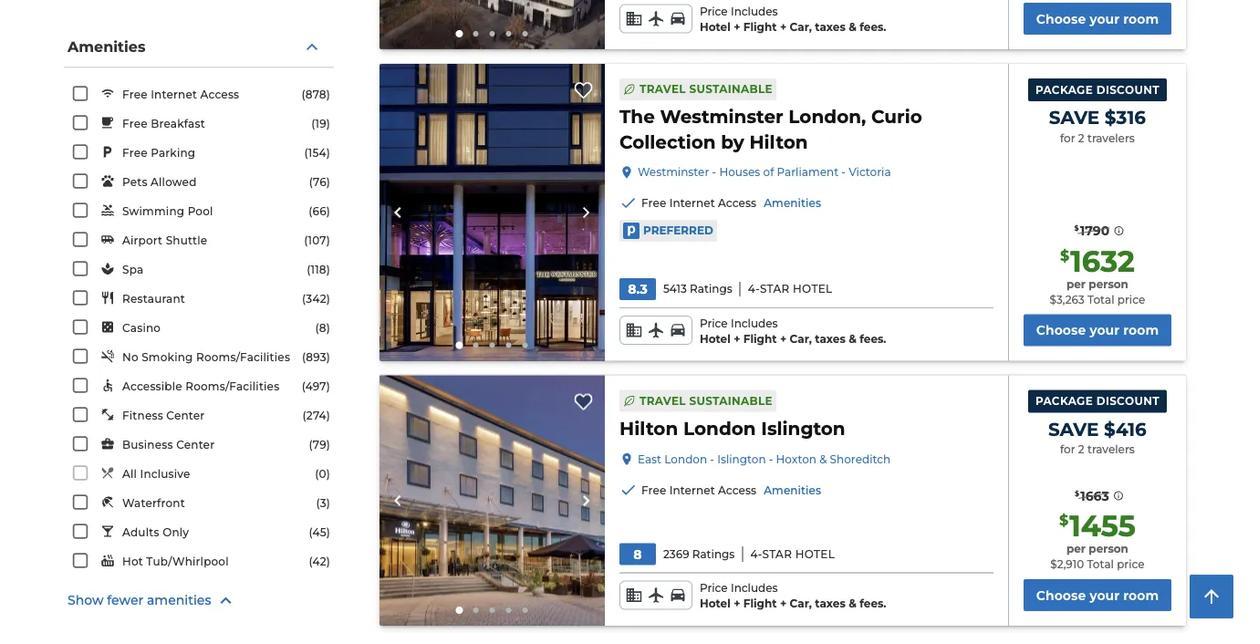 Task type: vqa. For each thing, say whether or not it's contained in the screenshot.
rightmost Hotels
no



Task type: describe. For each thing, give the bounding box(es) containing it.
1 go to image #4 image from the top
[[506, 31, 512, 36]]

1 includes from the top
[[731, 5, 778, 18]]

(154)
[[304, 146, 330, 159]]

travelers for 1632
[[1088, 131, 1135, 144]]

amenities for 1632
[[764, 197, 822, 210]]

1 car, from the top
[[790, 20, 812, 33]]

pool
[[188, 205, 213, 218]]

(76)
[[309, 175, 330, 188]]

swimming pool
[[122, 205, 213, 218]]

no
[[122, 351, 139, 364]]

go to image #1 image for 1455
[[456, 607, 463, 614]]

for for 1632
[[1061, 131, 1076, 144]]

restaurant
[[122, 292, 185, 305]]

collection
[[620, 131, 716, 153]]

price includes hotel + flight + car, taxes & fees. for 1455
[[700, 582, 887, 610]]

east
[[638, 453, 662, 466]]

east london - islington - hoxton & shoreditch
[[638, 453, 891, 466]]

travel for 1455
[[640, 394, 686, 408]]

travel sustainable for 1632
[[640, 83, 773, 96]]

go to image #1 image for 1632
[[456, 342, 463, 349]]

1 vertical spatial westminster
[[638, 166, 710, 179]]

(66)
[[309, 204, 330, 218]]

shoreditch
[[830, 453, 891, 466]]

adults only
[[122, 526, 189, 539]]

total for 1632
[[1088, 293, 1115, 306]]

for 2 travelers for 1455
[[1061, 443, 1135, 456]]

1 vertical spatial islington
[[718, 453, 766, 466]]

photo carousel region for 1632
[[380, 64, 605, 361]]

internet for 1632
[[670, 197, 715, 210]]

waterfront
[[122, 497, 185, 510]]

casino
[[122, 321, 161, 335]]

fees. for 1632
[[860, 332, 887, 345]]

(45)
[[309, 526, 330, 539]]

allowed
[[151, 175, 197, 189]]

(118)
[[307, 263, 330, 276]]

show
[[68, 593, 104, 608]]

(497)
[[302, 380, 330, 393]]

2369 ratings
[[663, 548, 735, 561]]

curio
[[872, 105, 923, 128]]

$ 1663
[[1075, 488, 1110, 504]]

1 price includes hotel + flight + car, taxes & fees. from the top
[[700, 5, 887, 33]]

only
[[163, 526, 189, 539]]

tub/whirlpool
[[146, 555, 229, 568]]

price for 1455
[[700, 582, 728, 595]]

(342)
[[302, 292, 330, 305]]

amenities button
[[64, 27, 334, 68]]

save for 1632
[[1049, 106, 1100, 128]]

property building image for 1455
[[380, 376, 605, 626]]

london for east
[[665, 453, 707, 466]]

your for 1455
[[1090, 588, 1120, 603]]

amenities inside dropdown button
[[68, 38, 146, 55]]

accessible rooms/facilities
[[122, 380, 280, 393]]

free up preferred
[[642, 197, 667, 210]]

$ for 1790
[[1075, 224, 1079, 233]]

room for 1632
[[1124, 323, 1159, 338]]

free parking
[[122, 146, 196, 159]]

pets allowed
[[122, 175, 197, 189]]

amenities
[[147, 593, 211, 608]]

the westminster london, curio collection by hilton
[[620, 105, 923, 153]]

go to image #4 image for 1632
[[506, 343, 512, 348]]

2 for 1455
[[1079, 443, 1085, 456]]

free breakfast
[[122, 117, 205, 130]]

1 choose from the top
[[1037, 11, 1086, 26]]

1 go to image #2 image from the top
[[473, 31, 479, 36]]

all
[[122, 467, 137, 481]]

free for free breakfast
[[122, 117, 148, 130]]

choose your room button for 1455
[[1024, 580, 1172, 612]]

$316
[[1105, 106, 1146, 128]]

$ 1790
[[1075, 223, 1110, 238]]

by
[[721, 131, 745, 153]]

sustainable for 1455
[[690, 394, 773, 408]]

(0)
[[315, 467, 330, 481]]

fewer
[[107, 593, 143, 608]]

photo carousel region for 1455
[[380, 376, 605, 626]]

adults
[[122, 526, 159, 539]]

- down hilton london islington element
[[710, 453, 715, 466]]

save $316
[[1049, 106, 1146, 128]]

go to image #3 image for 1455
[[490, 608, 495, 613]]

amenities for 1455
[[764, 484, 822, 497]]

ratings for 1632
[[690, 283, 733, 296]]

includes for 1632
[[731, 317, 778, 330]]

fitness
[[122, 409, 163, 422]]

london for hilton
[[684, 417, 756, 440]]

0 vertical spatial access
[[200, 88, 239, 101]]

travelers for 1455
[[1088, 443, 1135, 456]]

save for 1455
[[1049, 418, 1099, 440]]

1 vertical spatial hilton
[[620, 417, 678, 440]]

of
[[763, 166, 774, 179]]

$ for 1663
[[1075, 489, 1080, 498]]

discount for 1632
[[1097, 83, 1160, 96]]

hilton london islington
[[620, 417, 846, 440]]

4-star hotel for 1632
[[748, 283, 833, 296]]

show fewer amenities button
[[68, 590, 330, 612]]

1790
[[1080, 223, 1110, 238]]

free internet access
[[122, 88, 239, 101]]

(893)
[[302, 350, 330, 364]]

hoxton
[[776, 453, 817, 466]]

$3,263
[[1050, 293, 1085, 306]]

- left houses
[[712, 166, 717, 179]]

2369
[[663, 548, 690, 561]]

(274)
[[303, 409, 330, 422]]

fees. for 1455
[[860, 597, 887, 610]]

save $416
[[1049, 418, 1147, 440]]

business center
[[122, 438, 215, 451]]

4- for 1632
[[748, 283, 760, 296]]

choose your room for 1455
[[1037, 588, 1159, 603]]

sustainable for 1632
[[690, 83, 773, 96]]

1 go to image #1 image from the top
[[456, 30, 463, 37]]

breakfast
[[151, 117, 205, 130]]

$ 1632 per person $3,263 total price
[[1050, 243, 1146, 306]]

- left hoxton
[[769, 453, 773, 466]]

internet for 1455
[[670, 484, 715, 497]]

no smoking rooms/facilities
[[122, 351, 290, 364]]

free for free parking
[[122, 146, 148, 159]]

for 2 travelers for 1632
[[1061, 131, 1135, 144]]

8.3
[[628, 282, 648, 297]]

1 vertical spatial rooms/facilities
[[185, 380, 280, 393]]

1 flight from the top
[[744, 20, 777, 33]]

show fewer amenities
[[68, 593, 211, 608]]

free internet access amenities for 1632
[[642, 197, 822, 210]]

flight for 1455
[[744, 597, 777, 610]]

go to image #5 image for 1455
[[523, 608, 528, 613]]



Task type: locate. For each thing, give the bounding box(es) containing it.
1 vertical spatial go to image #3 image
[[490, 343, 495, 348]]

hilton london islington element
[[620, 416, 846, 441]]

westminster inside the westminster london, curio collection by hilton
[[660, 105, 784, 128]]

2 2 from the top
[[1079, 443, 1085, 456]]

price down 1455
[[1117, 558, 1145, 571]]

1 go to image #3 image from the top
[[490, 31, 495, 36]]

2 discount from the top
[[1097, 395, 1160, 408]]

hot
[[122, 555, 143, 568]]

2 vertical spatial taxes
[[815, 597, 846, 610]]

save left "$416"
[[1049, 418, 1099, 440]]

price inside $ 1632 per person $3,263 total price
[[1118, 293, 1146, 306]]

1 vertical spatial photo carousel region
[[380, 64, 605, 361]]

free
[[122, 88, 148, 101], [122, 117, 148, 130], [122, 146, 148, 159], [642, 197, 667, 210], [642, 484, 667, 497]]

your
[[1090, 11, 1120, 26], [1090, 323, 1120, 338], [1090, 588, 1120, 603]]

the westminster london, curio collection by hilton element
[[620, 104, 994, 154]]

2 go to image #1 image from the top
[[456, 342, 463, 349]]

1 photo carousel region from the top
[[380, 0, 605, 49]]

amenities down parliament
[[764, 197, 822, 210]]

0 vertical spatial go to image #2 image
[[473, 31, 479, 36]]

2 flight from the top
[[744, 332, 777, 345]]

hot tub/whirlpool
[[122, 555, 229, 568]]

2 room from the top
[[1124, 323, 1159, 338]]

$ inside $ 1455 per person $2,910 total price
[[1060, 512, 1069, 529]]

person down 1790
[[1089, 277, 1129, 291]]

for for 1455
[[1061, 443, 1076, 456]]

london right east
[[665, 453, 707, 466]]

2 price includes hotel + flight + car, taxes & fees. from the top
[[700, 317, 887, 345]]

- left victoria
[[842, 166, 846, 179]]

travel sustainable up by
[[640, 83, 773, 96]]

london inside hilton london islington element
[[684, 417, 756, 440]]

per up "$3,263"
[[1067, 277, 1086, 291]]

3 go to image #5 image from the top
[[523, 608, 528, 613]]

1 vertical spatial ratings
[[693, 548, 735, 561]]

accessible
[[122, 380, 182, 393]]

spa
[[122, 263, 144, 276]]

price for 1455
[[1117, 558, 1145, 571]]

taxes for 1455
[[815, 597, 846, 610]]

3 choose your room from the top
[[1037, 588, 1159, 603]]

2 vertical spatial internet
[[670, 484, 715, 497]]

center down accessible rooms/facilities
[[166, 409, 205, 422]]

total inside $ 1632 per person $3,263 total price
[[1088, 293, 1115, 306]]

travelers
[[1088, 131, 1135, 144], [1088, 443, 1135, 456]]

center up inclusive on the bottom
[[176, 438, 215, 451]]

center
[[166, 409, 205, 422], [176, 438, 215, 451]]

1 vertical spatial total
[[1087, 558, 1114, 571]]

price down 1632
[[1118, 293, 1146, 306]]

1 vertical spatial includes
[[731, 317, 778, 330]]

includes
[[731, 5, 778, 18], [731, 317, 778, 330], [731, 582, 778, 595]]

4- right 2369 ratings
[[751, 548, 763, 561]]

2 price from the top
[[1117, 558, 1145, 571]]

westminster down collection
[[638, 166, 710, 179]]

person for 1632
[[1089, 277, 1129, 291]]

1 2 from the top
[[1079, 131, 1085, 144]]

rooms/facilities up accessible rooms/facilities
[[196, 351, 290, 364]]

business
[[122, 438, 173, 451]]

1 vertical spatial go to image #4 image
[[506, 343, 512, 348]]

internet up preferred
[[670, 197, 715, 210]]

0 vertical spatial choose your room button
[[1024, 3, 1172, 35]]

for 2 travelers
[[1061, 131, 1135, 144], [1061, 443, 1135, 456]]

sustainable up by
[[690, 83, 773, 96]]

1 vertical spatial taxes
[[815, 332, 846, 345]]

2 person from the top
[[1089, 543, 1129, 556]]

4-star hotel for 1455
[[751, 548, 835, 561]]

free internet access amenities
[[642, 197, 822, 210], [642, 484, 822, 497]]

0 vertical spatial fees.
[[860, 20, 887, 33]]

room for 1455
[[1124, 588, 1159, 603]]

save
[[1049, 106, 1100, 128], [1049, 418, 1099, 440]]

0 vertical spatial london
[[684, 417, 756, 440]]

8
[[634, 547, 642, 562]]

fitness center
[[122, 409, 205, 422]]

3 choose from the top
[[1037, 588, 1086, 603]]

internet up 2369 ratings
[[670, 484, 715, 497]]

2 includes from the top
[[731, 317, 778, 330]]

0 vertical spatial for
[[1061, 131, 1076, 144]]

access down houses
[[718, 197, 757, 210]]

(107)
[[304, 234, 330, 247]]

0 vertical spatial package discount
[[1036, 83, 1160, 96]]

free up the free parking at the left
[[122, 117, 148, 130]]

price
[[1118, 293, 1146, 306], [1117, 558, 1145, 571]]

per
[[1067, 277, 1086, 291], [1067, 543, 1086, 556]]

0 vertical spatial go to image #1 image
[[456, 30, 463, 37]]

1 for 2 travelers from the top
[[1061, 131, 1135, 144]]

2 vertical spatial price
[[700, 582, 728, 595]]

discount up "$416"
[[1097, 395, 1160, 408]]

car, for 1455
[[790, 597, 812, 610]]

$ inside $ 1632 per person $3,263 total price
[[1061, 246, 1070, 264]]

1 person from the top
[[1089, 277, 1129, 291]]

5413
[[663, 283, 687, 296]]

$ left 1663
[[1075, 489, 1080, 498]]

free up free breakfast
[[122, 88, 148, 101]]

price for 1632
[[1118, 293, 1146, 306]]

1 vertical spatial london
[[665, 453, 707, 466]]

inclusive
[[140, 467, 190, 481]]

0 vertical spatial price includes hotel + flight + car, taxes & fees.
[[700, 5, 887, 33]]

ratings right 5413
[[690, 283, 733, 296]]

1 vertical spatial price
[[700, 317, 728, 330]]

$ inside $ 1663
[[1075, 489, 1080, 498]]

2 photo carousel region from the top
[[380, 64, 605, 361]]

1 vertical spatial amenities
[[764, 197, 822, 210]]

3 price from the top
[[700, 582, 728, 595]]

access for 1632
[[718, 197, 757, 210]]

1 choose your room from the top
[[1037, 11, 1159, 26]]

0 vertical spatial package
[[1036, 83, 1093, 96]]

go to image #1 image
[[456, 30, 463, 37], [456, 342, 463, 349], [456, 607, 463, 614]]

0 vertical spatial go to image #4 image
[[506, 31, 512, 36]]

1 vertical spatial internet
[[670, 197, 715, 210]]

2 choose from the top
[[1037, 323, 1086, 338]]

hilton up east
[[620, 417, 678, 440]]

1 travel from the top
[[640, 83, 686, 96]]

ratings for 1455
[[693, 548, 735, 561]]

1 choose your room button from the top
[[1024, 3, 1172, 35]]

choose
[[1037, 11, 1086, 26], [1037, 323, 1086, 338], [1037, 588, 1086, 603]]

3 car, from the top
[[790, 597, 812, 610]]

3 price includes hotel + flight + car, taxes & fees. from the top
[[700, 582, 887, 610]]

discount up '$316'
[[1097, 83, 1160, 96]]

2 travel sustainable from the top
[[640, 394, 773, 408]]

person for 1455
[[1089, 543, 1129, 556]]

islington
[[761, 417, 846, 440], [718, 453, 766, 466]]

2 package discount from the top
[[1036, 395, 1160, 408]]

total
[[1088, 293, 1115, 306], [1087, 558, 1114, 571]]

per inside $ 1632 per person $3,263 total price
[[1067, 277, 1086, 291]]

1 vertical spatial package discount
[[1036, 395, 1160, 408]]

choose for 1455
[[1037, 588, 1086, 603]]

internet up breakfast
[[151, 88, 197, 101]]

total inside $ 1455 per person $2,910 total price
[[1087, 558, 1114, 571]]

package up save $316
[[1036, 83, 1093, 96]]

your for 1632
[[1090, 323, 1120, 338]]

2 go to image #2 image from the top
[[473, 343, 479, 348]]

1 go to image #5 image from the top
[[523, 31, 528, 36]]

1 vertical spatial person
[[1089, 543, 1129, 556]]

per inside $ 1455 per person $2,910 total price
[[1067, 543, 1086, 556]]

3 go to image #4 image from the top
[[506, 608, 512, 613]]

london
[[684, 417, 756, 440], [665, 453, 707, 466]]

2 per from the top
[[1067, 543, 1086, 556]]

room
[[1124, 11, 1159, 26], [1124, 323, 1159, 338], [1124, 588, 1159, 603]]

go to image #5 image for 1632
[[523, 343, 528, 348]]

for down save $316
[[1061, 131, 1076, 144]]

package discount up save $416
[[1036, 395, 1160, 408]]

access down east london - islington - hoxton & shoreditch
[[718, 484, 757, 497]]

photo carousel region
[[380, 0, 605, 49], [380, 64, 605, 361], [380, 376, 605, 626]]

2 vertical spatial go to image #1 image
[[456, 607, 463, 614]]

price inside $ 1455 per person $2,910 total price
[[1117, 558, 1145, 571]]

2 vertical spatial flight
[[744, 597, 777, 610]]

$
[[1075, 224, 1079, 233], [1061, 246, 1070, 264], [1075, 489, 1080, 498], [1060, 512, 1069, 529]]

center for business center
[[176, 438, 215, 451]]

1 sustainable from the top
[[690, 83, 773, 96]]

1 vertical spatial star
[[763, 548, 792, 561]]

sustainable up the hilton london islington
[[690, 394, 773, 408]]

package discount up save $316
[[1036, 83, 1160, 96]]

3 go to image #2 image from the top
[[473, 608, 479, 613]]

2 property building image from the top
[[380, 376, 605, 626]]

2 vertical spatial car,
[[790, 597, 812, 610]]

airport shuttle
[[122, 234, 207, 247]]

per up $2,910 on the right
[[1067, 543, 1086, 556]]

2 vertical spatial go to image #2 image
[[473, 608, 479, 613]]

0 vertical spatial star
[[760, 283, 790, 296]]

(79)
[[309, 438, 330, 451]]

discount for 1455
[[1097, 395, 1160, 408]]

london,
[[789, 105, 866, 128]]

parking
[[151, 146, 196, 159]]

2 vertical spatial go to image #5 image
[[523, 608, 528, 613]]

westminster - houses of parliament - victoria
[[638, 166, 891, 179]]

0 vertical spatial car,
[[790, 20, 812, 33]]

(878)
[[302, 88, 330, 101]]

0 vertical spatial 4-
[[748, 283, 760, 296]]

2 taxes from the top
[[815, 332, 846, 345]]

2 car, from the top
[[790, 332, 812, 345]]

travel up east
[[640, 394, 686, 408]]

for down save $416
[[1061, 443, 1076, 456]]

sustainable
[[690, 83, 773, 96], [690, 394, 773, 408]]

1 vertical spatial price
[[1117, 558, 1145, 571]]

1 price from the top
[[1118, 293, 1146, 306]]

person inside $ 1455 per person $2,910 total price
[[1089, 543, 1129, 556]]

access up breakfast
[[200, 88, 239, 101]]

free internet access amenities for 1455
[[642, 484, 822, 497]]

rooms/facilities down no smoking rooms/facilities at the left of the page
[[185, 380, 280, 393]]

1 horizontal spatial hilton
[[750, 131, 808, 153]]

1 vertical spatial 4-star hotel
[[751, 548, 835, 561]]

1 vertical spatial your
[[1090, 323, 1120, 338]]

per for 1632
[[1067, 277, 1086, 291]]

star right 2369 ratings
[[763, 548, 792, 561]]

2 vertical spatial go to image #4 image
[[506, 608, 512, 613]]

property building image for 1632
[[380, 64, 605, 361]]

shuttle
[[166, 234, 207, 247]]

airport
[[122, 234, 163, 247]]

0 vertical spatial discount
[[1097, 83, 1160, 96]]

1 vertical spatial center
[[176, 438, 215, 451]]

(42)
[[309, 555, 330, 568]]

free up pets
[[122, 146, 148, 159]]

pets
[[122, 175, 148, 189]]

1 vertical spatial go to image #2 image
[[473, 343, 479, 348]]

free down east
[[642, 484, 667, 497]]

total right "$3,263"
[[1088, 293, 1115, 306]]

for 2 travelers down save $316
[[1061, 131, 1135, 144]]

0 vertical spatial go to image #3 image
[[490, 31, 495, 36]]

3 go to image #3 image from the top
[[490, 608, 495, 613]]

1 per from the top
[[1067, 277, 1086, 291]]

islington down hilton london islington element
[[718, 453, 766, 466]]

free for free internet access
[[122, 88, 148, 101]]

includes for 1455
[[731, 582, 778, 595]]

2 for 2 travelers from the top
[[1061, 443, 1135, 456]]

3 choose your room button from the top
[[1024, 580, 1172, 612]]

0 vertical spatial price
[[1118, 293, 1146, 306]]

access
[[200, 88, 239, 101], [718, 197, 757, 210], [718, 484, 757, 497]]

star right the 5413 ratings
[[760, 283, 790, 296]]

1455
[[1070, 508, 1136, 544]]

0 vertical spatial ratings
[[690, 283, 733, 296]]

1 travel sustainable from the top
[[640, 83, 773, 96]]

1 travelers from the top
[[1088, 131, 1135, 144]]

center for fitness center
[[166, 409, 205, 422]]

1 discount from the top
[[1097, 83, 1160, 96]]

person inside $ 1632 per person $3,263 total price
[[1089, 277, 1129, 291]]

(19)
[[311, 117, 330, 130]]

1 vertical spatial choose your room
[[1037, 323, 1159, 338]]

2 vertical spatial price includes hotel + flight + car, taxes & fees.
[[700, 582, 887, 610]]

1 vertical spatial travel
[[640, 394, 686, 408]]

smoking
[[142, 351, 193, 364]]

go to image #4 image
[[506, 31, 512, 36], [506, 343, 512, 348], [506, 608, 512, 613]]

1 fees. from the top
[[860, 20, 887, 33]]

$416
[[1104, 418, 1147, 440]]

3 taxes from the top
[[815, 597, 846, 610]]

$2,910
[[1051, 558, 1084, 571]]

price includes hotel + flight + car, taxes & fees.
[[700, 5, 887, 33], [700, 317, 887, 345], [700, 582, 887, 610]]

hilton
[[750, 131, 808, 153], [620, 417, 678, 440]]

1 vertical spatial sustainable
[[690, 394, 773, 408]]

price
[[700, 5, 728, 18], [700, 317, 728, 330], [700, 582, 728, 595]]

ratings right '2369'
[[693, 548, 735, 561]]

2 price from the top
[[700, 317, 728, 330]]

choose your room for 1632
[[1037, 323, 1159, 338]]

0 vertical spatial per
[[1067, 277, 1086, 291]]

2 fees. from the top
[[860, 332, 887, 345]]

3 your from the top
[[1090, 588, 1120, 603]]

total for 1455
[[1087, 558, 1114, 571]]

free internet access amenities down east london - islington - hoxton & shoreditch
[[642, 484, 822, 497]]

go to image #4 image for 1455
[[506, 608, 512, 613]]

1 vertical spatial fees.
[[860, 332, 887, 345]]

0 vertical spatial internet
[[151, 88, 197, 101]]

0 vertical spatial travel
[[640, 83, 686, 96]]

$ left 1632
[[1061, 246, 1070, 264]]

0 vertical spatial westminster
[[660, 105, 784, 128]]

1 vertical spatial free internet access amenities
[[642, 484, 822, 497]]

go to image #2 image for 1455
[[473, 608, 479, 613]]

2 free internet access amenities from the top
[[642, 484, 822, 497]]

0 vertical spatial choose
[[1037, 11, 1086, 26]]

go to image #2 image for 1632
[[473, 343, 479, 348]]

1 vertical spatial for 2 travelers
[[1061, 443, 1135, 456]]

swimming
[[122, 205, 185, 218]]

choose your room button for 1632
[[1024, 314, 1172, 346]]

(8)
[[315, 321, 330, 335]]

1 vertical spatial car,
[[790, 332, 812, 345]]

2 vertical spatial photo carousel region
[[380, 376, 605, 626]]

$ left 1790
[[1075, 224, 1079, 233]]

access for 1455
[[718, 484, 757, 497]]

go to image #2 image
[[473, 31, 479, 36], [473, 343, 479, 348], [473, 608, 479, 613]]

westminster up by
[[660, 105, 784, 128]]

car,
[[790, 20, 812, 33], [790, 332, 812, 345], [790, 597, 812, 610]]

$ for 1632
[[1061, 246, 1070, 264]]

islington up hoxton
[[761, 417, 846, 440]]

0 vertical spatial hilton
[[750, 131, 808, 153]]

0 vertical spatial islington
[[761, 417, 846, 440]]

1 vertical spatial room
[[1124, 323, 1159, 338]]

1 vertical spatial for
[[1061, 443, 1076, 456]]

2 for 1632
[[1079, 131, 1085, 144]]

package discount for 1632
[[1036, 83, 1160, 96]]

1 vertical spatial 4-
[[751, 548, 763, 561]]

1 room from the top
[[1124, 11, 1159, 26]]

travel sustainable up the hilton london islington
[[640, 394, 773, 408]]

2 vertical spatial choose
[[1037, 588, 1086, 603]]

price includes hotel + flight + car, taxes & fees. for 1632
[[700, 317, 887, 345]]

free internet access amenities down houses
[[642, 197, 822, 210]]

travel for 1632
[[640, 83, 686, 96]]

go to image #5 image
[[523, 31, 528, 36], [523, 343, 528, 348], [523, 608, 528, 613]]

all inclusive
[[122, 467, 190, 481]]

2 vertical spatial access
[[718, 484, 757, 497]]

$ inside $ 1790
[[1075, 224, 1079, 233]]

westminster
[[660, 105, 784, 128], [638, 166, 710, 179]]

property building image
[[380, 64, 605, 361], [380, 376, 605, 626]]

1 vertical spatial choose
[[1037, 323, 1086, 338]]

0 vertical spatial amenities
[[68, 38, 146, 55]]

3 includes from the top
[[731, 582, 778, 595]]

package for 1455
[[1036, 395, 1093, 408]]

1 for from the top
[[1061, 131, 1076, 144]]

fees.
[[860, 20, 887, 33], [860, 332, 887, 345], [860, 597, 887, 610]]

1 property building image from the top
[[380, 64, 605, 361]]

2 choose your room from the top
[[1037, 323, 1159, 338]]

travel up the
[[640, 83, 686, 96]]

go to image #3 image
[[490, 31, 495, 36], [490, 343, 495, 348], [490, 608, 495, 613]]

1 vertical spatial go to image #1 image
[[456, 342, 463, 349]]

amenities down hoxton
[[764, 484, 822, 497]]

5413 ratings
[[663, 283, 733, 296]]

2 go to image #3 image from the top
[[490, 343, 495, 348]]

choose for 1632
[[1037, 323, 1086, 338]]

hotel
[[700, 20, 731, 33], [793, 283, 833, 296], [700, 332, 731, 345], [796, 548, 835, 561], [700, 597, 731, 610]]

2 go to image #5 image from the top
[[523, 343, 528, 348]]

1 vertical spatial 2
[[1079, 443, 1085, 456]]

total right $2,910 on the right
[[1087, 558, 1114, 571]]

0 vertical spatial photo carousel region
[[380, 0, 605, 49]]

parliament
[[777, 166, 839, 179]]

package discount for 1455
[[1036, 395, 1160, 408]]

-
[[712, 166, 717, 179], [842, 166, 846, 179], [710, 453, 715, 466], [769, 453, 773, 466]]

0 vertical spatial choose your room
[[1037, 11, 1159, 26]]

hilton up of
[[750, 131, 808, 153]]

1 price from the top
[[700, 5, 728, 18]]

0 vertical spatial travelers
[[1088, 131, 1135, 144]]

1 package from the top
[[1036, 83, 1093, 96]]

1 vertical spatial access
[[718, 197, 757, 210]]

2 package from the top
[[1036, 395, 1093, 408]]

(3)
[[316, 497, 330, 510]]

4- right the 5413 ratings
[[748, 283, 760, 296]]

2 your from the top
[[1090, 323, 1120, 338]]

1 vertical spatial flight
[[744, 332, 777, 345]]

for
[[1061, 131, 1076, 144], [1061, 443, 1076, 456]]

london up east london - islington - hoxton & shoreditch
[[684, 417, 756, 440]]

$ left 1455
[[1060, 512, 1069, 529]]

0 vertical spatial travel sustainable
[[640, 83, 773, 96]]

2 vertical spatial go to image #3 image
[[490, 608, 495, 613]]

the
[[620, 105, 655, 128]]

0 vertical spatial person
[[1089, 277, 1129, 291]]

2 travel from the top
[[640, 394, 686, 408]]

1 your from the top
[[1090, 11, 1120, 26]]

preferred
[[643, 224, 714, 237]]

hilton inside the westminster london, curio collection by hilton
[[750, 131, 808, 153]]

0 vertical spatial 2
[[1079, 131, 1085, 144]]

1663
[[1081, 488, 1110, 504]]

2
[[1079, 131, 1085, 144], [1079, 443, 1085, 456]]

4- for 1455
[[751, 548, 763, 561]]

internet
[[151, 88, 197, 101], [670, 197, 715, 210], [670, 484, 715, 497]]

per for 1455
[[1067, 543, 1086, 556]]

3 room from the top
[[1124, 588, 1159, 603]]

$ 1455 per person $2,910 total price
[[1051, 508, 1145, 571]]

houses
[[720, 166, 761, 179]]

star for 1455
[[763, 548, 792, 561]]

$ for 1455
[[1060, 512, 1069, 529]]

1 taxes from the top
[[815, 20, 846, 33]]

1632
[[1071, 243, 1135, 279]]

1 vertical spatial package
[[1036, 395, 1093, 408]]

choose your room
[[1037, 11, 1159, 26], [1037, 323, 1159, 338], [1037, 588, 1159, 603]]

star for 1632
[[760, 283, 790, 296]]

go to image #3 image for 1632
[[490, 343, 495, 348]]

0 vertical spatial sustainable
[[690, 83, 773, 96]]

choose your room button
[[1024, 3, 1172, 35], [1024, 314, 1172, 346], [1024, 580, 1172, 612]]

person down 1663
[[1089, 543, 1129, 556]]

1 vertical spatial travel sustainable
[[640, 394, 773, 408]]

2 for from the top
[[1061, 443, 1076, 456]]

travel sustainable for 1455
[[640, 394, 773, 408]]

2 vertical spatial room
[[1124, 588, 1159, 603]]

amenities up free internet access
[[68, 38, 146, 55]]

0 vertical spatial for 2 travelers
[[1061, 131, 1135, 144]]

2 down save $316
[[1079, 131, 1085, 144]]

2 choose your room button from the top
[[1024, 314, 1172, 346]]

2 travelers from the top
[[1088, 443, 1135, 456]]

price for 1632
[[700, 317, 728, 330]]

2 vertical spatial choose your room
[[1037, 588, 1159, 603]]

2 vertical spatial your
[[1090, 588, 1120, 603]]

travel sustainable
[[640, 83, 773, 96], [640, 394, 773, 408]]

0 vertical spatial free internet access amenities
[[642, 197, 822, 210]]

travelers down save $416
[[1088, 443, 1135, 456]]

flight for 1632
[[744, 332, 777, 345]]

0 vertical spatial total
[[1088, 293, 1115, 306]]

package for 1632
[[1036, 83, 1093, 96]]

2 go to image #4 image from the top
[[506, 343, 512, 348]]

1 package discount from the top
[[1036, 83, 1160, 96]]

amenities
[[68, 38, 146, 55], [764, 197, 822, 210], [764, 484, 822, 497]]

0 vertical spatial property building image
[[380, 64, 605, 361]]

car, for 1632
[[790, 332, 812, 345]]

2 sustainable from the top
[[690, 394, 773, 408]]

1 vertical spatial save
[[1049, 418, 1099, 440]]

victoria
[[849, 166, 891, 179]]

3 fees. from the top
[[860, 597, 887, 610]]

3 flight from the top
[[744, 597, 777, 610]]

taxes for 1632
[[815, 332, 846, 345]]

save left '$316'
[[1049, 106, 1100, 128]]

1 vertical spatial go to image #5 image
[[523, 343, 528, 348]]

package up save $416
[[1036, 395, 1093, 408]]

1 vertical spatial discount
[[1097, 395, 1160, 408]]

1 vertical spatial travelers
[[1088, 443, 1135, 456]]

0 horizontal spatial hilton
[[620, 417, 678, 440]]

0 vertical spatial taxes
[[815, 20, 846, 33]]

3 photo carousel region from the top
[[380, 376, 605, 626]]

0 vertical spatial rooms/facilities
[[196, 351, 290, 364]]

2 down save $416
[[1079, 443, 1085, 456]]

3 go to image #1 image from the top
[[456, 607, 463, 614]]

for 2 travelers down save $416
[[1061, 443, 1135, 456]]

1 free internet access amenities from the top
[[642, 197, 822, 210]]

travelers down save $316
[[1088, 131, 1135, 144]]



